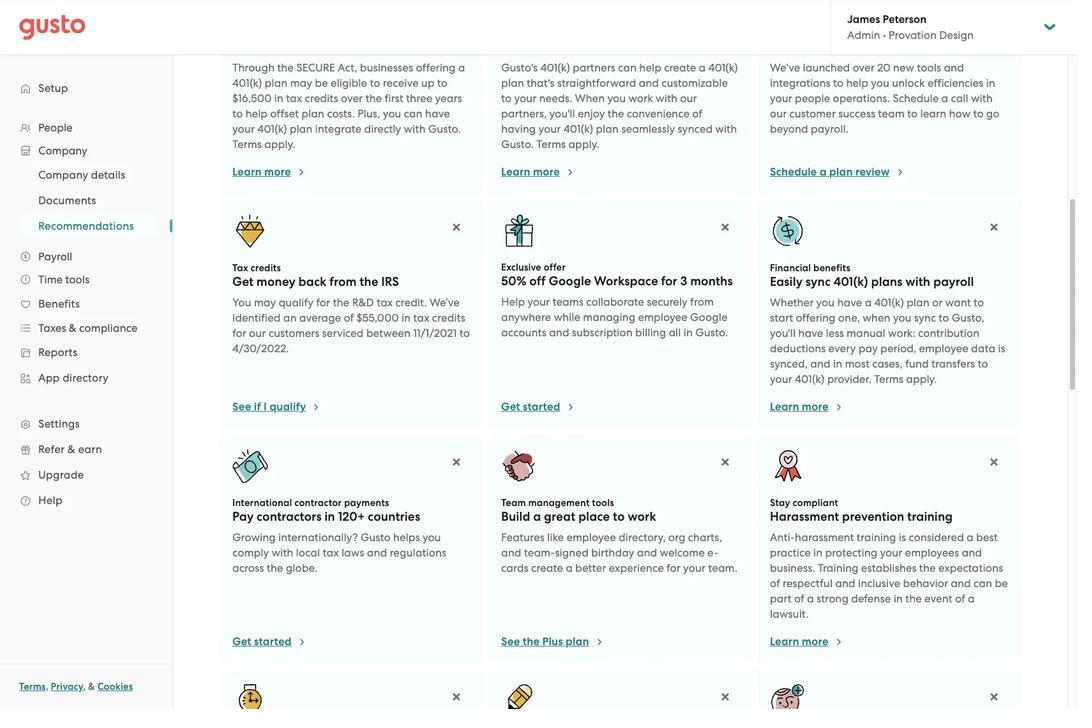 Task type: vqa. For each thing, say whether or not it's contained in the screenshot.


Task type: locate. For each thing, give the bounding box(es) containing it.
employee down place
[[567, 531, 616, 544]]

see inside 'link'
[[232, 400, 251, 414]]

your inside features like employee directory, org charts, and team-signed birthday and welcome e- cards create a better experience for your team.
[[683, 562, 706, 575]]

4/30/2022.
[[232, 342, 289, 355]]

1 vertical spatial schedule
[[770, 165, 817, 179]]

company details link
[[23, 163, 160, 186]]

& inside refer & earn link
[[68, 443, 75, 456]]

1 horizontal spatial tools
[[592, 497, 614, 509]]

have down years
[[425, 107, 450, 120]]

0 horizontal spatial training
[[857, 531, 896, 544]]

may up identified
[[254, 296, 276, 309]]

can inside through the secure act, businesses offering a 401(k) plan may be eligible to receive up to $16,500 in tax credits over the first three years to help offset plan costs. plus, you can have your 401(k) plan integrate directly with gusto. terms apply.
[[404, 107, 422, 120]]

team management tools build a great place to work
[[501, 497, 656, 524]]

0 horizontal spatial be
[[315, 77, 328, 89]]

qualify inside 'link'
[[270, 400, 306, 414]]

& for earn
[[68, 443, 75, 456]]

and down gusto at left
[[367, 547, 387, 559]]

50%
[[501, 274, 527, 289]]

1 horizontal spatial offering
[[796, 312, 836, 324]]

details
[[91, 169, 125, 181]]

for down identified
[[232, 327, 246, 340]]

see left if
[[232, 400, 251, 414]]

0 horizontal spatial is
[[899, 531, 906, 544]]

your down synced,
[[770, 373, 792, 386]]

terms left privacy link
[[19, 681, 46, 693]]

in down harassment
[[814, 547, 823, 559]]

1 vertical spatial help
[[38, 494, 63, 507]]

can down expectations
[[974, 577, 992, 590]]

our inside you may qualify for the r&d tax credit. we've identified an average of $55,000 in tax credits for our customers serviced between 11/1/2021 to 4/30/2022.
[[249, 327, 266, 340]]

1 horizontal spatial our
[[680, 92, 697, 105]]

employee down the contribution
[[919, 342, 969, 355]]

started
[[523, 400, 560, 414], [254, 635, 292, 649]]

google down offer
[[549, 274, 591, 289]]

training inside stay compliant harassment prevention training
[[907, 510, 953, 524]]

0 horizontal spatial ,
[[46, 681, 48, 693]]

a up customizable
[[699, 61, 706, 74]]

a up years
[[458, 61, 465, 74]]

sync
[[806, 275, 831, 289], [914, 312, 936, 324]]

get started link for google
[[501, 400, 576, 415]]

a down respectful
[[807, 593, 814, 605]]

from for back
[[329, 275, 357, 289]]

0 vertical spatial can
[[618, 61, 637, 74]]

2 horizontal spatial have
[[837, 296, 862, 309]]

2 vertical spatial our
[[249, 327, 266, 340]]

help up anywhere
[[501, 296, 525, 308]]

with inside growing internationally? gusto helps you comply with local tax laws and regulations across the globe.
[[272, 547, 293, 559]]

sync inside whether you have a 401(k) plan or want to start offering one, when you sync to gusto, you'll have less manual work: contribution deductions every pay period, employee data is synced, and in most cases, fund transfers to your 401(k) provider. terms apply.
[[914, 312, 936, 324]]

local
[[296, 547, 320, 559]]

tax inside growing internationally? gusto helps you comply with local tax laws and regulations across the globe.
[[323, 547, 339, 559]]

0 vertical spatial be
[[315, 77, 328, 89]]

employee
[[638, 311, 688, 324], [919, 342, 969, 355], [567, 531, 616, 544]]

can down "three"
[[404, 107, 422, 120]]

home image
[[19, 14, 86, 40]]

stay
[[770, 497, 790, 509]]

you'll down "start"
[[770, 327, 796, 340]]

plan
[[265, 77, 288, 89], [501, 77, 524, 89], [302, 107, 324, 120], [290, 123, 313, 135], [596, 123, 619, 135], [830, 165, 853, 179], [907, 296, 930, 309], [566, 635, 589, 649]]

we've
[[430, 296, 460, 309]]

2 vertical spatial can
[[974, 577, 992, 590]]

training
[[818, 562, 859, 575]]

can inside the gusto's 401(k) partners can help create a 401(k) plan that's straightforward and customizable to your needs. when you work with our partners, you'll enjoy the convenience of having your 401(k) plan seamlessly synced with gusto. terms apply.
[[618, 61, 637, 74]]

work inside the gusto's 401(k) partners can help create a 401(k) plan that's straightforward and customizable to your needs. when you work with our partners, you'll enjoy the convenience of having your 401(k) plan seamlessly synced with gusto. terms apply.
[[629, 92, 653, 105]]

& for compliance
[[69, 322, 77, 335]]

1 vertical spatial google
[[690, 311, 728, 324]]

0 horizontal spatial get started link
[[232, 635, 307, 650]]

google inside help your teams collaborate securely from anywhere while managing employee google accounts and subscription billing all in gusto.
[[690, 311, 728, 324]]

to inside you may qualify for the r&d tax credit. we've identified an average of $55,000 in tax credits for our customers serviced between 11/1/2021 to 4/30/2022.
[[460, 327, 470, 340]]

and inside the gusto's 401(k) partners can help create a 401(k) plan that's straightforward and customizable to your needs. when you work with our partners, you'll enjoy the convenience of having your 401(k) plan seamlessly synced with gusto. terms apply.
[[639, 77, 659, 89]]

1 vertical spatial employee
[[919, 342, 969, 355]]

0 horizontal spatial schedule
[[770, 165, 817, 179]]

1 horizontal spatial create
[[664, 61, 696, 74]]

1 vertical spatial is
[[899, 531, 906, 544]]

help up "operations."
[[846, 77, 868, 89]]

1 list from the top
[[0, 116, 172, 513]]

$55,000
[[357, 312, 399, 324]]

1 vertical spatial work
[[628, 510, 656, 524]]

2 horizontal spatial apply.
[[906, 373, 937, 386]]

your inside anti-harassment training is considered a best practice in protecting your employees and business. training establishes the expectations of respectful and inclusive behavior and can be part of a strong defense in the event of a lawsuit.
[[880, 547, 903, 559]]

1 horizontal spatial see
[[501, 635, 520, 649]]

0 horizontal spatial have
[[425, 107, 450, 120]]

1 vertical spatial qualify
[[270, 400, 306, 414]]

2 company from the top
[[38, 169, 88, 181]]

apply. for through the secure act, businesses offering a 401(k) plan may be eligible to receive up to $16,500 in tax credits over the first three years to help offset plan costs. plus, you can have your 401(k) plan integrate directly with gusto. terms apply.
[[264, 138, 295, 151]]

you'll down needs.
[[550, 107, 575, 120]]

0 vertical spatial may
[[290, 77, 312, 89]]

i
[[264, 400, 267, 414]]

irs
[[381, 275, 399, 289]]

work up convenience
[[629, 92, 653, 105]]

your inside whether you have a 401(k) plan or want to start offering one, when you sync to gusto, you'll have less manual work: contribution deductions every pay period, employee data is synced, and in most cases, fund transfers to your 401(k) provider. terms apply.
[[770, 373, 792, 386]]

0 horizontal spatial google
[[549, 274, 591, 289]]

plans
[[871, 275, 903, 289]]

terms , privacy , & cookies
[[19, 681, 133, 693]]

0 horizontal spatial can
[[404, 107, 422, 120]]

you'll inside whether you have a 401(k) plan or want to start offering one, when you sync to gusto, you'll have less manual work: contribution deductions every pay period, employee data is synced, and in most cases, fund transfers to your 401(k) provider. terms apply.
[[770, 327, 796, 340]]

months
[[690, 274, 733, 289]]

training up considered
[[907, 510, 953, 524]]

of up the synced
[[692, 107, 703, 120]]

1 horizontal spatial be
[[995, 577, 1008, 590]]

0 vertical spatial help
[[501, 296, 525, 308]]

2 list from the top
[[0, 162, 172, 239]]

0 vertical spatial work
[[629, 92, 653, 105]]

the inside tax credits get money back from the irs
[[360, 275, 378, 289]]

and inside growing internationally? gusto helps you comply with local tax laws and regulations across the globe.
[[367, 547, 387, 559]]

in up go
[[986, 77, 995, 89]]

you inside the gusto's 401(k) partners can help create a 401(k) plan that's straightforward and customizable to your needs. when you work with our partners, you'll enjoy the convenience of having your 401(k) plan seamlessly synced with gusto. terms apply.
[[608, 92, 626, 105]]

privacy
[[51, 681, 83, 693]]

plan left costs.
[[302, 107, 324, 120]]

1 vertical spatial credits
[[251, 262, 281, 274]]

2 vertical spatial help
[[245, 107, 268, 120]]

help your teams collaborate securely from anywhere while managing employee google accounts and subscription billing all in gusto.
[[501, 296, 728, 339]]

plan down offset on the top of page
[[290, 123, 313, 135]]

0 vertical spatial gusto.
[[428, 123, 461, 135]]

1 vertical spatial sync
[[914, 312, 936, 324]]

0 horizontal spatial started
[[254, 635, 292, 649]]

your up partners,
[[514, 92, 537, 105]]

a inside we've launched over 20 new tools and integrations to help you unlock efficiencies in your people operations. schedule a call with our customer success team to learn how to go beyond payroll.
[[942, 92, 948, 105]]

0 vertical spatial company
[[38, 144, 87, 157]]

collaborate
[[586, 296, 644, 308]]

see
[[232, 400, 251, 414], [501, 635, 520, 649]]

recommendations
[[38, 220, 134, 232]]

1 horizontal spatial get started link
[[501, 400, 576, 415]]

0 horizontal spatial you'll
[[550, 107, 575, 120]]

years
[[435, 92, 462, 105]]

learn more link
[[232, 165, 306, 180], [501, 165, 575, 180], [770, 400, 844, 415], [770, 635, 844, 650]]

for left 3
[[661, 274, 677, 289]]

in inside the international contractor payments pay contractors in 120+ countries
[[325, 510, 335, 524]]

have up one,
[[837, 296, 862, 309]]

1 vertical spatial our
[[770, 107, 787, 120]]

for inside exclusive offer 50% off google workspace for 3 months
[[661, 274, 677, 289]]

get for 50% off google workspace for 3 months
[[501, 400, 520, 414]]

401(k)
[[541, 61, 570, 74], [708, 61, 738, 74], [232, 77, 262, 89], [257, 123, 287, 135], [564, 123, 593, 135], [834, 275, 868, 289], [875, 296, 904, 309], [795, 373, 825, 386]]

2 horizontal spatial help
[[846, 77, 868, 89]]

protecting
[[825, 547, 878, 559]]

to down $16,500
[[232, 107, 243, 120]]

1 horizontal spatial can
[[618, 61, 637, 74]]

0 horizontal spatial offering
[[416, 61, 456, 74]]

you up less
[[816, 296, 835, 309]]

the right the enjoy
[[608, 107, 624, 120]]

pay
[[232, 510, 254, 524]]

2 vertical spatial credits
[[432, 312, 466, 324]]

apply. down offset on the top of page
[[264, 138, 295, 151]]

from up r&d
[[329, 275, 357, 289]]

1 vertical spatial company
[[38, 169, 88, 181]]

&
[[69, 322, 77, 335], [68, 443, 75, 456], [88, 681, 95, 693]]

0 vertical spatial from
[[329, 275, 357, 289]]

benefits
[[814, 262, 851, 274]]

1 horizontal spatial employee
[[638, 311, 688, 324]]

0 vertical spatial credits
[[305, 92, 338, 105]]

0 horizontal spatial apply.
[[264, 138, 295, 151]]

offering inside whether you have a 401(k) plan or want to start offering one, when you sync to gusto, you'll have less manual work: contribution deductions every pay period, employee data is synced, and in most cases, fund transfers to your 401(k) provider. terms apply.
[[796, 312, 836, 324]]

a inside through the secure act, businesses offering a 401(k) plan may be eligible to receive up to $16,500 in tax credits over the first three years to help offset plan costs. plus, you can have your 401(k) plan integrate directly with gusto. terms apply.
[[458, 61, 465, 74]]

the left irs at the left of page
[[360, 275, 378, 289]]

welcome
[[660, 547, 705, 559]]

1 horizontal spatial get started
[[501, 400, 560, 414]]

can inside anti-harassment training is considered a best practice in protecting your employees and business. training establishes the expectations of respectful and inclusive behavior and can be part of a strong defense in the event of a lawsuit.
[[974, 577, 992, 590]]

you inside growing internationally? gusto helps you comply with local tax laws and regulations across the globe.
[[423, 531, 441, 544]]

training down prevention
[[857, 531, 896, 544]]

create down team-
[[531, 562, 563, 575]]

help
[[501, 296, 525, 308], [38, 494, 63, 507]]

create up customizable
[[664, 61, 696, 74]]

& left earn
[[68, 443, 75, 456]]

apply. down the enjoy
[[569, 138, 599, 151]]

2 vertical spatial gusto.
[[696, 326, 728, 339]]

great
[[544, 510, 576, 524]]

refer & earn link
[[13, 438, 160, 461]]

0 vertical spatial see
[[232, 400, 251, 414]]

0 vertical spatial create
[[664, 61, 696, 74]]

across
[[232, 562, 264, 575]]

get inside tax credits get money back from the irs
[[232, 275, 254, 289]]

partners,
[[501, 107, 547, 120]]

0 horizontal spatial help
[[245, 107, 268, 120]]

cards
[[501, 562, 529, 575]]

gusto navigation element
[[0, 55, 172, 534]]

0 horizontal spatial tools
[[65, 273, 90, 286]]

1 company from the top
[[38, 144, 87, 157]]

gusto.
[[428, 123, 461, 135], [501, 138, 534, 151], [696, 326, 728, 339]]

list
[[0, 116, 172, 513], [0, 162, 172, 239]]

your down 'welcome' on the bottom of page
[[683, 562, 706, 575]]

0 vertical spatial &
[[69, 322, 77, 335]]

in right "all"
[[684, 326, 693, 339]]

tax down internationally?
[[323, 547, 339, 559]]

create
[[664, 61, 696, 74], [531, 562, 563, 575]]

offering up less
[[796, 312, 836, 324]]

your down $16,500
[[232, 123, 255, 135]]

financial benefits easily sync 401(k) plans with payroll
[[770, 262, 974, 289]]

cases,
[[872, 358, 903, 370]]

0 vertical spatial employee
[[638, 311, 688, 324]]

create inside the gusto's 401(k) partners can help create a 401(k) plan that's straightforward and customizable to your needs. when you work with our partners, you'll enjoy the convenience of having your 401(k) plan seamlessly synced with gusto. terms apply.
[[664, 61, 696, 74]]

upgrade link
[[13, 464, 160, 487]]

apply. inside whether you have a 401(k) plan or want to start offering one, when you sync to gusto, you'll have less manual work: contribution deductions every pay period, employee data is synced, and in most cases, fund transfers to your 401(k) provider. terms apply.
[[906, 373, 937, 386]]

apply. inside through the secure act, businesses offering a 401(k) plan may be eligible to receive up to $16,500 in tax credits over the first three years to help offset plan costs. plus, you can have your 401(k) plan integrate directly with gusto. terms apply.
[[264, 138, 295, 151]]

settings
[[38, 418, 80, 430]]

1 horizontal spatial have
[[798, 327, 823, 340]]

401(k) up $16,500
[[232, 77, 262, 89]]

1 horizontal spatial ,
[[83, 681, 86, 693]]

taxes
[[38, 322, 66, 335]]

apply. down 'fund'
[[906, 373, 937, 386]]

0 horizontal spatial credits
[[251, 262, 281, 274]]

and inside help your teams collaborate securely from anywhere while managing employee google accounts and subscription billing all in gusto.
[[549, 326, 569, 339]]

to inside the gusto's 401(k) partners can help create a 401(k) plan that's straightforward and customizable to your needs. when you work with our partners, you'll enjoy the convenience of having your 401(k) plan seamlessly synced with gusto. terms apply.
[[501, 92, 512, 105]]

1 vertical spatial get started
[[232, 635, 292, 649]]

0 horizontal spatial employee
[[567, 531, 616, 544]]

help inside help your teams collaborate securely from anywhere while managing employee google accounts and subscription billing all in gusto.
[[501, 296, 525, 308]]

1 vertical spatial be
[[995, 577, 1008, 590]]

the
[[277, 61, 294, 74], [366, 92, 382, 105], [608, 107, 624, 120], [360, 275, 378, 289], [333, 296, 349, 309], [267, 562, 283, 575], [919, 562, 936, 575], [906, 593, 922, 605], [523, 635, 540, 649]]

over down eligible
[[341, 92, 363, 105]]

list containing company details
[[0, 162, 172, 239]]

and up expectations
[[962, 547, 982, 559]]

over left 20
[[853, 61, 875, 74]]

the inside the gusto's 401(k) partners can help create a 401(k) plan that's straightforward and customizable to your needs. when you work with our partners, you'll enjoy the convenience of having your 401(k) plan seamlessly synced with gusto. terms apply.
[[608, 107, 624, 120]]

0 horizontal spatial help
[[38, 494, 63, 507]]

employee inside features like employee directory, org charts, and team-signed birthday and welcome e- cards create a better experience for your team.
[[567, 531, 616, 544]]

most
[[845, 358, 870, 370]]

1 horizontal spatial is
[[998, 342, 1006, 355]]

international
[[232, 497, 292, 509]]

to left learn
[[907, 107, 918, 120]]

taxes & compliance
[[38, 322, 138, 335]]

0 vertical spatial get started
[[501, 400, 560, 414]]

with up globe.
[[272, 547, 293, 559]]

and down while
[[549, 326, 569, 339]]

to up partners,
[[501, 92, 512, 105]]

the left r&d
[[333, 296, 349, 309]]

secure
[[296, 61, 335, 74]]

you may qualify for the r&d tax credit. we've identified an average of $55,000 in tax credits for our customers serviced between 11/1/2021 to 4/30/2022.
[[232, 296, 470, 355]]

0 vertical spatial our
[[680, 92, 697, 105]]

0 vertical spatial started
[[523, 400, 560, 414]]

with right plans
[[906, 275, 931, 289]]

0 vertical spatial you'll
[[550, 107, 575, 120]]

see if i qualify link
[[232, 400, 321, 415]]

0 vertical spatial is
[[998, 342, 1006, 355]]

employee down securely
[[638, 311, 688, 324]]

to right place
[[613, 510, 625, 524]]

0 vertical spatial help
[[639, 61, 662, 74]]

0 vertical spatial get started link
[[501, 400, 576, 415]]

in up offset on the top of page
[[274, 92, 283, 105]]

get started for pay
[[232, 635, 292, 649]]

of up serviced
[[344, 312, 354, 324]]

1 vertical spatial may
[[254, 296, 276, 309]]

directory,
[[619, 531, 666, 544]]

off
[[530, 274, 546, 289]]

employee inside help your teams collaborate securely from anywhere while managing employee google accounts and subscription billing all in gusto.
[[638, 311, 688, 324]]

regulations
[[390, 547, 447, 559]]

1 vertical spatial get started link
[[232, 635, 307, 650]]

1 horizontal spatial apply.
[[569, 138, 599, 151]]

help inside help link
[[38, 494, 63, 507]]

gusto. down years
[[428, 123, 461, 135]]

2 horizontal spatial can
[[974, 577, 992, 590]]

company down people
[[38, 144, 87, 157]]

one,
[[838, 312, 860, 324]]

your inside help your teams collaborate securely from anywhere while managing employee google accounts and subscription billing all in gusto.
[[528, 296, 550, 308]]

eligible
[[331, 77, 367, 89]]

for down 'welcome' on the bottom of page
[[667, 562, 681, 575]]

straightforward
[[557, 77, 636, 89]]

2 vertical spatial employee
[[567, 531, 616, 544]]

0 horizontal spatial see
[[232, 400, 251, 414]]

payroll
[[934, 275, 974, 289]]

1 horizontal spatial credits
[[305, 92, 338, 105]]

credits inside tax credits get money back from the irs
[[251, 262, 281, 274]]

& inside taxes & compliance dropdown button
[[69, 322, 77, 335]]

1 vertical spatial tools
[[65, 273, 90, 286]]

operations.
[[833, 92, 890, 105]]

while
[[554, 311, 581, 324]]

company for company
[[38, 144, 87, 157]]

over inside we've launched over 20 new tools and integrations to help you unlock efficiencies in your people operations. schedule a call with our customer success team to learn how to go beyond payroll.
[[853, 61, 875, 74]]

from down months
[[690, 296, 714, 308]]

you inside through the secure act, businesses offering a 401(k) plan may be eligible to receive up to $16,500 in tax credits over the first three years to help offset plan costs. plus, you can have your 401(k) plan integrate directly with gusto. terms apply.
[[383, 107, 401, 120]]

from inside help your teams collaborate securely from anywhere while managing employee google accounts and subscription billing all in gusto.
[[690, 296, 714, 308]]

1 horizontal spatial google
[[690, 311, 728, 324]]

company inside "link"
[[38, 169, 88, 181]]

1 horizontal spatial sync
[[914, 312, 936, 324]]

unlock
[[892, 77, 925, 89]]

2 vertical spatial tools
[[592, 497, 614, 509]]

of inside the gusto's 401(k) partners can help create a 401(k) plan that's straightforward and customizable to your needs. when you work with our partners, you'll enjoy the convenience of having your 401(k) plan seamlessly synced with gusto. terms apply.
[[692, 107, 703, 120]]

tax
[[232, 262, 248, 274]]

how
[[949, 107, 971, 120]]

experience
[[609, 562, 664, 575]]

a right the "build"
[[533, 510, 541, 524]]

credits up "money"
[[251, 262, 281, 274]]

see left plus
[[501, 635, 520, 649]]

synced
[[678, 123, 713, 135]]

settings link
[[13, 413, 160, 436]]

credits up costs.
[[305, 92, 338, 105]]

1 vertical spatial gusto.
[[501, 138, 534, 151]]

if
[[254, 400, 261, 414]]

a down signed in the bottom of the page
[[566, 562, 573, 575]]

2 vertical spatial get
[[232, 635, 251, 649]]

help link
[[13, 489, 160, 512]]

0 horizontal spatial from
[[329, 275, 357, 289]]

1 vertical spatial over
[[341, 92, 363, 105]]

2 horizontal spatial credits
[[432, 312, 466, 324]]

our up beyond
[[770, 107, 787, 120]]

team-
[[524, 547, 555, 559]]

see the plus plan
[[501, 635, 589, 649]]

is
[[998, 342, 1006, 355], [899, 531, 906, 544]]

1 horizontal spatial training
[[907, 510, 953, 524]]

2 horizontal spatial employee
[[919, 342, 969, 355]]

1 vertical spatial see
[[501, 635, 520, 649]]

more down provider.
[[802, 400, 829, 414]]

is inside whether you have a 401(k) plan or want to start offering one, when you sync to gusto, you'll have less manual work: contribution deductions every pay period, employee data is synced, and in most cases, fund transfers to your 401(k) provider. terms apply.
[[998, 342, 1006, 355]]

a inside schedule a plan review link
[[820, 165, 827, 179]]

0 vertical spatial tools
[[917, 61, 941, 74]]

globe.
[[286, 562, 318, 575]]

1 vertical spatial started
[[254, 635, 292, 649]]

a up when
[[865, 296, 872, 309]]

you'll inside the gusto's 401(k) partners can help create a 401(k) plan that's straightforward and customizable to your needs. when you work with our partners, you'll enjoy the convenience of having your 401(k) plan seamlessly synced with gusto. terms apply.
[[550, 107, 575, 120]]

a
[[458, 61, 465, 74], [699, 61, 706, 74], [942, 92, 948, 105], [820, 165, 827, 179], [865, 296, 872, 309], [533, 510, 541, 524], [967, 531, 974, 544], [566, 562, 573, 575], [807, 593, 814, 605], [968, 593, 975, 605]]

0 horizontal spatial gusto.
[[428, 123, 461, 135]]

work
[[629, 92, 653, 105], [628, 510, 656, 524]]

terms
[[232, 138, 262, 151], [537, 138, 566, 151], [874, 373, 904, 386], [19, 681, 46, 693]]

google down months
[[690, 311, 728, 324]]

and down every
[[810, 358, 831, 370]]

our down customizable
[[680, 92, 697, 105]]

& right taxes
[[69, 322, 77, 335]]

a inside whether you have a 401(k) plan or want to start offering one, when you sync to gusto, you'll have less manual work: contribution deductions every pay period, employee data is synced, and in most cases, fund transfers to your 401(k) provider. terms apply.
[[865, 296, 872, 309]]

0 vertical spatial schedule
[[893, 92, 939, 105]]

& left cookies
[[88, 681, 95, 693]]

see for get money back from the irs
[[232, 400, 251, 414]]

businesses
[[360, 61, 413, 74]]

1 vertical spatial get
[[501, 400, 520, 414]]

your up 'establishes' on the bottom
[[880, 547, 903, 559]]

1 horizontal spatial gusto.
[[501, 138, 534, 151]]

1 horizontal spatial you'll
[[770, 327, 796, 340]]

more down lawsuit.
[[802, 635, 829, 649]]

to up the contribution
[[939, 312, 949, 324]]



Task type: describe. For each thing, give the bounding box(es) containing it.
the up behavior
[[919, 562, 936, 575]]

be inside through the secure act, businesses offering a 401(k) plan may be eligible to receive up to $16,500 in tax credits over the first three years to help offset plan costs. plus, you can have your 401(k) plan integrate directly with gusto. terms apply.
[[315, 77, 328, 89]]

call
[[951, 92, 969, 105]]

comply
[[232, 547, 269, 559]]

your down partners,
[[539, 123, 561, 135]]

in inside we've launched over 20 new tools and integrations to help you unlock efficiencies in your people operations. schedule a call with our customer success team to learn how to go beyond payroll.
[[986, 77, 995, 89]]

started for contractors
[[254, 635, 292, 649]]

help inside we've launched over 20 new tools and integrations to help you unlock efficiencies in your people operations. schedule a call with our customer success team to learn how to go beyond payroll.
[[846, 77, 868, 89]]

offset
[[270, 107, 299, 120]]

get for pay contractors in 120+ countries
[[232, 635, 251, 649]]

enjoy
[[578, 107, 605, 120]]

our inside we've launched over 20 new tools and integrations to help you unlock efficiencies in your people operations. schedule a call with our customer success team to learn how to go beyond payroll.
[[770, 107, 787, 120]]

the up plus,
[[366, 92, 382, 105]]

defense
[[851, 593, 891, 605]]

seamlessly
[[621, 123, 675, 135]]

like
[[547, 531, 564, 544]]

to up gusto,
[[974, 296, 984, 309]]

401(k) inside financial benefits easily sync 401(k) plans with payroll
[[834, 275, 868, 289]]

to down data
[[978, 358, 988, 370]]

11/1/2021
[[413, 327, 457, 340]]

apply. for whether you have a 401(k) plan or want to start offering one, when you sync to gusto, you'll have less manual work: contribution deductions every pay period, employee data is synced, and in most cases, fund transfers to your 401(k) provider. terms apply.
[[906, 373, 937, 386]]

new
[[893, 61, 914, 74]]

people
[[795, 92, 830, 105]]

integrate
[[315, 123, 362, 135]]

you inside we've launched over 20 new tools and integrations to help you unlock efficiencies in your people operations. schedule a call with our customer success team to learn how to go beyond payroll.
[[871, 77, 889, 89]]

management
[[528, 497, 590, 509]]

between
[[366, 327, 411, 340]]

401(k) down the enjoy
[[564, 123, 593, 135]]

training inside anti-harassment training is considered a best practice in protecting your employees and business. training establishes the expectations of respectful and inclusive behavior and can be part of a strong defense in the event of a lawsuit.
[[857, 531, 896, 544]]

work:
[[888, 327, 916, 340]]

and down directory,
[[637, 547, 657, 559]]

see for build a great place to work
[[501, 635, 520, 649]]

review
[[856, 165, 890, 179]]

period,
[[881, 342, 916, 355]]

over inside through the secure act, businesses offering a 401(k) plan may be eligible to receive up to $16,500 in tax credits over the first three years to help offset plan costs. plus, you can have your 401(k) plan integrate directly with gusto. terms apply.
[[341, 92, 363, 105]]

apply. inside the gusto's 401(k) partners can help create a 401(k) plan that's straightforward and customizable to your needs. when you work with our partners, you'll enjoy the convenience of having your 401(k) plan seamlessly synced with gusto. terms apply.
[[569, 138, 599, 151]]

of up part in the bottom of the page
[[770, 577, 780, 590]]

tax inside through the secure act, businesses offering a 401(k) plan may be eligible to receive up to $16,500 in tax credits over the first three years to help offset plan costs. plus, you can have your 401(k) plan integrate directly with gusto. terms apply.
[[286, 92, 302, 105]]

anywhere
[[501, 311, 551, 324]]

to right up
[[437, 77, 448, 89]]

reports link
[[13, 341, 160, 364]]

through the secure act, businesses offering a 401(k) plan may be eligible to receive up to $16,500 in tax credits over the first three years to help offset plan costs. plus, you can have your 401(k) plan integrate directly with gusto. terms apply.
[[232, 61, 465, 151]]

401(k) up that's
[[541, 61, 570, 74]]

receive
[[383, 77, 419, 89]]

employees
[[905, 547, 959, 559]]

partners
[[573, 61, 616, 74]]

time tools button
[[13, 268, 160, 291]]

help for help
[[38, 494, 63, 507]]

your inside through the secure act, businesses offering a 401(k) plan may be eligible to receive up to $16,500 in tax credits over the first three years to help offset plan costs. plus, you can have your 401(k) plan integrate directly with gusto. terms apply.
[[232, 123, 255, 135]]

of down respectful
[[794, 593, 805, 605]]

may inside through the secure act, businesses offering a 401(k) plan may be eligible to receive up to $16,500 in tax credits over the first three years to help offset plan costs. plus, you can have your 401(k) plan integrate directly with gusto. terms apply.
[[290, 77, 312, 89]]

in inside help your teams collaborate securely from anywhere while managing employee google accounts and subscription billing all in gusto.
[[684, 326, 693, 339]]

team
[[501, 497, 526, 509]]

earn
[[78, 443, 102, 456]]

401(k) up customizable
[[708, 61, 738, 74]]

refer
[[38, 443, 65, 456]]

features like employee directory, org charts, and team-signed birthday and welcome e- cards create a better experience for your team.
[[501, 531, 738, 575]]

from for securely
[[690, 296, 714, 308]]

work inside team management tools build a great place to work
[[628, 510, 656, 524]]

in inside whether you have a 401(k) plan or want to start offering one, when you sync to gusto, you'll have less manual work: contribution deductions every pay period, employee data is synced, and in most cases, fund transfers to your 401(k) provider. terms apply.
[[833, 358, 842, 370]]

setup link
[[13, 77, 160, 100]]

learn more link down offset on the top of page
[[232, 165, 306, 180]]

sync inside financial benefits easily sync 401(k) plans with payroll
[[806, 275, 831, 289]]

in down inclusive
[[894, 593, 903, 605]]

401(k) up when
[[875, 296, 904, 309]]

plan down the enjoy
[[596, 123, 619, 135]]

integrations
[[770, 77, 831, 89]]

time tools
[[38, 273, 90, 286]]

a inside features like employee directory, org charts, and team-signed birthday and welcome e- cards create a better experience for your team.
[[566, 562, 573, 575]]

gusto,
[[952, 312, 985, 324]]

to down launched
[[833, 77, 844, 89]]

terms link
[[19, 681, 46, 693]]

internationally?
[[278, 531, 358, 544]]

with inside through the secure act, businesses offering a 401(k) plan may be eligible to receive up to $16,500 in tax credits over the first three years to help offset plan costs. plus, you can have your 401(k) plan integrate directly with gusto. terms apply.
[[404, 123, 426, 135]]

a down expectations
[[968, 593, 975, 605]]

2 vertical spatial &
[[88, 681, 95, 693]]

plan left review
[[830, 165, 853, 179]]

you up work:
[[893, 312, 912, 324]]

benefits link
[[13, 292, 160, 315]]

with inside financial benefits easily sync 401(k) plans with payroll
[[906, 275, 931, 289]]

helps
[[393, 531, 420, 544]]

to down businesses
[[370, 77, 380, 89]]

more down having
[[533, 165, 560, 179]]

1 , from the left
[[46, 681, 48, 693]]

learn more down synced,
[[770, 400, 829, 414]]

gusto. inside help your teams collaborate securely from anywhere while managing employee google accounts and subscription billing all in gusto.
[[696, 326, 728, 339]]

laws
[[342, 547, 364, 559]]

harassment
[[770, 510, 839, 524]]

prevention
[[842, 510, 904, 524]]

started for google
[[523, 400, 560, 414]]

help inside through the secure act, businesses offering a 401(k) plan may be eligible to receive up to $16,500 in tax credits over the first three years to help offset plan costs. plus, you can have your 401(k) plan integrate directly with gusto. terms apply.
[[245, 107, 268, 120]]

and up cards at the bottom left of page
[[501, 547, 521, 559]]

the inside growing internationally? gusto helps you comply with local tax laws and regulations across the globe.
[[267, 562, 283, 575]]

401(k) down offset on the top of page
[[257, 123, 287, 135]]

learn more down lawsuit.
[[770, 635, 829, 649]]

plan down through
[[265, 77, 288, 89]]

and inside we've launched over 20 new tools and integrations to help you unlock efficiencies in your people operations. schedule a call with our customer success team to learn how to go beyond payroll.
[[944, 61, 964, 74]]

build
[[501, 510, 530, 524]]

place
[[578, 510, 610, 524]]

to inside team management tools build a great place to work
[[613, 510, 625, 524]]

app directory
[[38, 372, 109, 384]]

a left best
[[967, 531, 974, 544]]

credits inside you may qualify for the r&d tax credit. we've identified an average of $55,000 in tax credits for our customers serviced between 11/1/2021 to 4/30/2022.
[[432, 312, 466, 324]]

is inside anti-harassment training is considered a best practice in protecting your employees and business. training establishes the expectations of respectful and inclusive behavior and can be part of a strong defense in the event of a lawsuit.
[[899, 531, 906, 544]]

inclusive
[[858, 577, 901, 590]]

20
[[877, 61, 891, 74]]

qualify inside you may qualify for the r&d tax credit. we've identified an average of $55,000 in tax credits for our customers serviced between 11/1/2021 to 4/30/2022.
[[279, 296, 314, 309]]

privacy link
[[51, 681, 83, 693]]

google inside exclusive offer 50% off google workspace for 3 months
[[549, 274, 591, 289]]

company button
[[13, 139, 160, 162]]

company for company details
[[38, 169, 88, 181]]

for inside features like employee directory, org charts, and team-signed birthday and welcome e- cards create a better experience for your team.
[[667, 562, 681, 575]]

first
[[385, 92, 403, 105]]

2 vertical spatial have
[[798, 327, 823, 340]]

tools inside we've launched over 20 new tools and integrations to help you unlock efficiencies in your people operations. schedule a call with our customer success team to learn how to go beyond payroll.
[[917, 61, 941, 74]]

terms inside whether you have a 401(k) plan or want to start offering one, when you sync to gusto, you'll have less manual work: contribution deductions every pay period, employee data is synced, and in most cases, fund transfers to your 401(k) provider. terms apply.
[[874, 373, 904, 386]]

act,
[[338, 61, 357, 74]]

deductions
[[770, 342, 826, 355]]

features
[[501, 531, 545, 544]]

learn more down having
[[501, 165, 560, 179]]

org
[[668, 531, 685, 544]]

setup
[[38, 82, 68, 95]]

and inside whether you have a 401(k) plan or want to start offering one, when you sync to gusto, you'll have less manual work: contribution deductions every pay period, employee data is synced, and in most cases, fund transfers to your 401(k) provider. terms apply.
[[810, 358, 831, 370]]

of right the 'event'
[[955, 593, 965, 605]]

have inside through the secure act, businesses offering a 401(k) plan may be eligible to receive up to $16,500 in tax credits over the first three years to help offset plan costs. plus, you can have your 401(k) plan integrate directly with gusto. terms apply.
[[425, 107, 450, 120]]

people button
[[13, 116, 160, 139]]

schedule inside we've launched over 20 new tools and integrations to help you unlock efficiencies in your people operations. schedule a call with our customer success team to learn how to go beyond payroll.
[[893, 92, 939, 105]]

offer
[[544, 262, 566, 273]]

international contractor payments pay contractors in 120+ countries
[[232, 497, 420, 524]]

tax up $55,000
[[377, 296, 393, 309]]

contractors
[[257, 510, 322, 524]]

tools inside 'dropdown button'
[[65, 273, 90, 286]]

with right the synced
[[715, 123, 737, 135]]

gusto. inside through the secure act, businesses offering a 401(k) plan may be eligible to receive up to $16,500 in tax credits over the first three years to help offset plan costs. plus, you can have your 401(k) plan integrate directly with gusto. terms apply.
[[428, 123, 461, 135]]

a inside team management tools build a great place to work
[[533, 510, 541, 524]]

gusto
[[361, 531, 391, 544]]

offering inside through the secure act, businesses offering a 401(k) plan may be eligible to receive up to $16,500 in tax credits over the first three years to help offset plan costs. plus, you can have your 401(k) plan integrate directly with gusto. terms apply.
[[416, 61, 456, 74]]

stay compliant harassment prevention training
[[770, 497, 953, 524]]

r&d
[[352, 296, 374, 309]]

in inside through the secure act, businesses offering a 401(k) plan may be eligible to receive up to $16,500 in tax credits over the first three years to help offset plan costs. plus, you can have your 401(k) plan integrate directly with gusto. terms apply.
[[274, 92, 283, 105]]

contractor
[[295, 497, 342, 509]]

that's
[[527, 77, 555, 89]]

terms inside through the secure act, businesses offering a 401(k) plan may be eligible to receive up to $16,500 in tax credits over the first three years to help offset plan costs. plus, you can have your 401(k) plan integrate directly with gusto. terms apply.
[[232, 138, 262, 151]]

an
[[283, 312, 297, 324]]

gusto. inside the gusto's 401(k) partners can help create a 401(k) plan that's straightforward and customizable to your needs. when you work with our partners, you'll enjoy the convenience of having your 401(k) plan seamlessly synced with gusto. terms apply.
[[501, 138, 534, 151]]

•
[[883, 29, 886, 42]]

may inside you may qualify for the r&d tax credit. we've identified an average of $55,000 in tax credits for our customers serviced between 11/1/2021 to 4/30/2022.
[[254, 296, 276, 309]]

create inside features like employee directory, org charts, and team-signed birthday and welcome e- cards create a better experience for your team.
[[531, 562, 563, 575]]

subscription
[[572, 326, 633, 339]]

the left plus
[[523, 635, 540, 649]]

more down offset on the top of page
[[264, 165, 291, 179]]

payments
[[344, 497, 389, 509]]

get started for off
[[501, 400, 560, 414]]

schedule a plan review
[[770, 165, 890, 179]]

employee inside whether you have a 401(k) plan or want to start offering one, when you sync to gusto, you'll have less manual work: contribution deductions every pay period, employee data is synced, and in most cases, fund transfers to your 401(k) provider. terms apply.
[[919, 342, 969, 355]]

help inside the gusto's 401(k) partners can help create a 401(k) plan that's straightforward and customizable to your needs. when you work with our partners, you'll enjoy the convenience of having your 401(k) plan seamlessly synced with gusto. terms apply.
[[639, 61, 662, 74]]

and down training
[[835, 577, 856, 590]]

of inside you may qualify for the r&d tax credit. we've identified an average of $55,000 in tax credits for our customers serviced between 11/1/2021 to 4/30/2022.
[[344, 312, 354, 324]]

our inside the gusto's 401(k) partners can help create a 401(k) plan that's straightforward and customizable to your needs. when you work with our partners, you'll enjoy the convenience of having your 401(k) plan seamlessly synced with gusto. terms apply.
[[680, 92, 697, 105]]

learn more link down synced,
[[770, 400, 844, 415]]

2 , from the left
[[83, 681, 86, 693]]

less
[[826, 327, 844, 340]]

securely
[[647, 296, 688, 308]]

plan right plus
[[566, 635, 589, 649]]

learn more link down having
[[501, 165, 575, 180]]

for up average
[[316, 296, 330, 309]]

your inside we've launched over 20 new tools and integrations to help you unlock efficiencies in your people operations. schedule a call with our customer success team to learn how to go beyond payroll.
[[770, 92, 792, 105]]

get started link for contractors
[[232, 635, 307, 650]]

time
[[38, 273, 63, 286]]

beyond
[[770, 123, 808, 135]]

you
[[232, 296, 251, 309]]

in inside you may qualify for the r&d tax credit. we've identified an average of $55,000 in tax credits for our customers serviced between 11/1/2021 to 4/30/2022.
[[402, 312, 411, 324]]

terms inside the gusto's 401(k) partners can help create a 401(k) plan that's straightforward and customizable to your needs. when you work with our partners, you'll enjoy the convenience of having your 401(k) plan seamlessly synced with gusto. terms apply.
[[537, 138, 566, 151]]

plan down gusto's
[[501, 77, 524, 89]]

a inside the gusto's 401(k) partners can help create a 401(k) plan that's straightforward and customizable to your needs. when you work with our partners, you'll enjoy the convenience of having your 401(k) plan seamlessly synced with gusto. terms apply.
[[699, 61, 706, 74]]

with up convenience
[[656, 92, 678, 105]]

with inside we've launched over 20 new tools and integrations to help you unlock efficiencies in your people operations. schedule a call with our customer success team to learn how to go beyond payroll.
[[971, 92, 993, 105]]

the down behavior
[[906, 593, 922, 605]]

the inside you may qualify for the r&d tax credit. we've identified an average of $55,000 in tax credits for our customers serviced between 11/1/2021 to 4/30/2022.
[[333, 296, 349, 309]]

when
[[575, 92, 605, 105]]

the left secure
[[277, 61, 294, 74]]

1 vertical spatial have
[[837, 296, 862, 309]]

respectful
[[783, 577, 833, 590]]

cookies
[[98, 681, 133, 693]]

admin
[[847, 29, 880, 42]]

company details
[[38, 169, 125, 181]]

whether
[[770, 296, 814, 309]]

birthday
[[591, 547, 634, 559]]

taxes & compliance button
[[13, 317, 160, 340]]

credits inside through the secure act, businesses offering a 401(k) plan may be eligible to receive up to $16,500 in tax credits over the first three years to help offset plan costs. plus, you can have your 401(k) plan integrate directly with gusto. terms apply.
[[305, 92, 338, 105]]

see the plus plan link
[[501, 635, 605, 650]]

list containing people
[[0, 116, 172, 513]]

billing
[[635, 326, 666, 339]]

401(k) down synced,
[[795, 373, 825, 386]]

be inside anti-harassment training is considered a best practice in protecting your employees and business. training establishes the expectations of respectful and inclusive behavior and can be part of a strong defense in the event of a lawsuit.
[[995, 577, 1008, 590]]

upgrade
[[38, 469, 84, 481]]

help for help your teams collaborate securely from anywhere while managing employee google accounts and subscription billing all in gusto.
[[501, 296, 525, 308]]

and down expectations
[[951, 577, 971, 590]]

learn more link down lawsuit.
[[770, 635, 844, 650]]

plan inside whether you have a 401(k) plan or want to start offering one, when you sync to gusto, you'll have less manual work: contribution deductions every pay period, employee data is synced, and in most cases, fund transfers to your 401(k) provider. terms apply.
[[907, 296, 930, 309]]

benefits
[[38, 298, 80, 310]]

to left go
[[973, 107, 984, 120]]

team
[[878, 107, 905, 120]]

learn more down offset on the top of page
[[232, 165, 291, 179]]

harassment
[[795, 531, 854, 544]]

tax down credit.
[[413, 312, 430, 324]]

synced,
[[770, 358, 808, 370]]

tax credits get money back from the irs
[[232, 262, 399, 289]]

tools inside team management tools build a great place to work
[[592, 497, 614, 509]]



